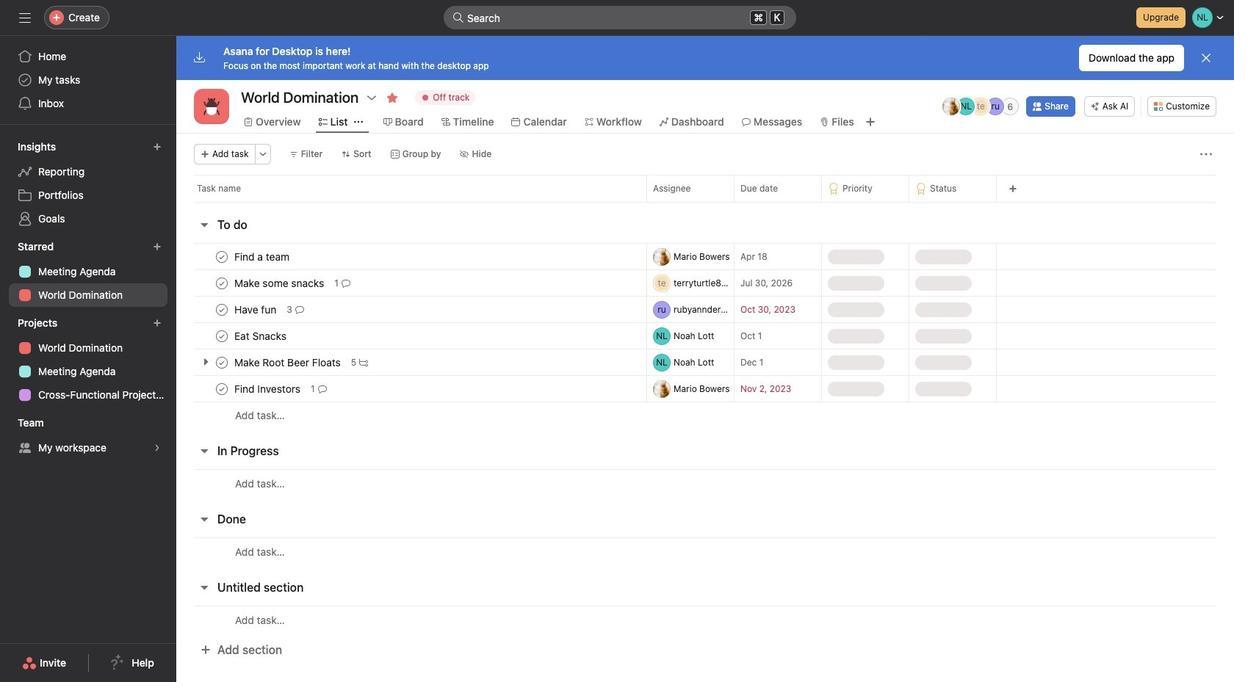 Task type: describe. For each thing, give the bounding box(es) containing it.
mark complete image for mark complete checkbox inside the find investors cell
[[213, 380, 231, 398]]

mark complete checkbox inside make root beer floats cell
[[213, 354, 231, 371]]

show options image
[[366, 92, 378, 104]]

remove from starred image
[[387, 92, 398, 104]]

global element
[[0, 36, 176, 124]]

5 subtasks image
[[359, 358, 368, 367]]

find investors cell
[[176, 375, 646, 403]]

find a team cell
[[176, 243, 646, 270]]

mark complete checkbox for the 'have fun' "cell"
[[213, 301, 231, 318]]

mark complete image for mark complete checkbox within the make root beer floats cell
[[213, 354, 231, 371]]

expand subtask list for the task make root beer floats image
[[200, 356, 212, 368]]

add field image
[[1009, 184, 1017, 193]]

task name text field for mark complete checkbox inside the find investors cell
[[231, 382, 305, 396]]

new project or portfolio image
[[153, 319, 162, 328]]

insights element
[[0, 134, 176, 234]]

bug image
[[203, 98, 220, 115]]

new insights image
[[153, 143, 162, 151]]

mark complete image for the 'have fun' "cell"
[[213, 301, 231, 318]]

eat snacks cell
[[176, 322, 646, 350]]

starred element
[[0, 234, 176, 310]]

mark complete image for mark complete checkbox within the eat snacks cell
[[213, 327, 231, 345]]

more actions image
[[258, 150, 267, 159]]

task name text field for mark complete option inside the 'have fun' "cell"
[[231, 302, 281, 317]]

projects element
[[0, 310, 176, 410]]

see details, my workspace image
[[153, 444, 162, 452]]

have fun cell
[[176, 296, 646, 323]]

hide sidebar image
[[19, 12, 31, 24]]

Search tasks, projects, and more text field
[[444, 6, 796, 29]]

task name text field for mark complete option in the find a team cell
[[231, 249, 294, 264]]

more actions image
[[1200, 148, 1212, 160]]

1 collapse task list for this group image from the top
[[198, 513, 210, 525]]



Task type: vqa. For each thing, say whether or not it's contained in the screenshot.
Share timeline with teammates's SHARE
no



Task type: locate. For each thing, give the bounding box(es) containing it.
2 task name text field from the top
[[231, 329, 291, 343]]

2 mark complete checkbox from the top
[[213, 274, 231, 292]]

mark complete image inside make root beer floats cell
[[213, 354, 231, 371]]

1 vertical spatial mark complete image
[[213, 301, 231, 318]]

mark complete image inside find investors cell
[[213, 380, 231, 398]]

Mark complete checkbox
[[213, 248, 231, 266], [213, 274, 231, 292], [213, 301, 231, 318]]

task name text field inside make some snacks cell
[[231, 276, 328, 291]]

header to do tree grid
[[176, 243, 1234, 429]]

1 vertical spatial mark complete checkbox
[[213, 274, 231, 292]]

2 mark complete image from the top
[[213, 301, 231, 318]]

task name text field for mark complete option within the make some snacks cell
[[231, 276, 328, 291]]

1 collapse task list for this group image from the top
[[198, 219, 210, 231]]

collapse task list for this group image
[[198, 219, 210, 231], [198, 445, 210, 457]]

prominent image
[[452, 12, 464, 24]]

task name text field inside find a team cell
[[231, 249, 294, 264]]

2 vertical spatial mark complete checkbox
[[213, 301, 231, 318]]

mark complete image
[[213, 248, 231, 266], [213, 327, 231, 345], [213, 354, 231, 371], [213, 380, 231, 398]]

2 collapse task list for this group image from the top
[[198, 582, 210, 594]]

3 comments image
[[295, 305, 304, 314]]

1 vertical spatial mark complete checkbox
[[213, 354, 231, 371]]

mark complete checkbox for eat snacks cell
[[213, 327, 231, 345]]

mark complete image inside eat snacks cell
[[213, 327, 231, 345]]

mark complete image inside find a team cell
[[213, 248, 231, 266]]

mark complete checkbox inside the 'have fun' "cell"
[[213, 301, 231, 318]]

1 vertical spatial collapse task list for this group image
[[198, 582, 210, 594]]

3 task name text field from the top
[[231, 355, 345, 370]]

add tab image
[[864, 116, 876, 128]]

row
[[176, 175, 1234, 202], [194, 201, 1216, 203], [176, 243, 1234, 270], [176, 270, 1234, 297], [176, 296, 1234, 323], [176, 322, 1234, 350], [176, 349, 1234, 376], [176, 375, 1234, 403], [176, 402, 1234, 429], [176, 469, 1234, 497], [176, 538, 1234, 566], [176, 606, 1234, 634]]

1 comment image
[[341, 279, 350, 288]]

add items to starred image
[[153, 242, 162, 251]]

task name text field for mark complete checkbox within the eat snacks cell
[[231, 329, 291, 343]]

mark complete checkbox inside find investors cell
[[213, 380, 231, 398]]

4 mark complete image from the top
[[213, 380, 231, 398]]

2 mark complete checkbox from the top
[[213, 354, 231, 371]]

4 task name text field from the top
[[231, 382, 305, 396]]

mark complete checkbox inside eat snacks cell
[[213, 327, 231, 345]]

0 vertical spatial mark complete image
[[213, 274, 231, 292]]

task name text field inside find investors cell
[[231, 382, 305, 396]]

Mark complete checkbox
[[213, 327, 231, 345], [213, 354, 231, 371], [213, 380, 231, 398]]

1 comment image
[[318, 385, 327, 393]]

task name text field inside make root beer floats cell
[[231, 355, 345, 370]]

make root beer floats cell
[[176, 349, 646, 376]]

task name text field inside the 'have fun' "cell"
[[231, 302, 281, 317]]

1 mark complete checkbox from the top
[[213, 327, 231, 345]]

1 mark complete checkbox from the top
[[213, 248, 231, 266]]

0 vertical spatial mark complete checkbox
[[213, 327, 231, 345]]

1 task name text field from the top
[[231, 302, 281, 317]]

mark complete checkbox for find a team cell
[[213, 248, 231, 266]]

mark complete checkbox for make some snacks cell
[[213, 274, 231, 292]]

collapse task list for this group image
[[198, 513, 210, 525], [198, 582, 210, 594]]

mark complete image
[[213, 274, 231, 292], [213, 301, 231, 318]]

0 vertical spatial task name text field
[[231, 249, 294, 264]]

Task name text field
[[231, 249, 294, 264], [231, 276, 328, 291]]

1 mark complete image from the top
[[213, 274, 231, 292]]

1 vertical spatial task name text field
[[231, 276, 328, 291]]

tab actions image
[[354, 118, 363, 126]]

dismiss image
[[1200, 52, 1212, 64]]

2 vertical spatial mark complete checkbox
[[213, 380, 231, 398]]

mark complete checkbox for find investors cell
[[213, 380, 231, 398]]

2 collapse task list for this group image from the top
[[198, 445, 210, 457]]

1 vertical spatial collapse task list for this group image
[[198, 445, 210, 457]]

0 vertical spatial collapse task list for this group image
[[198, 219, 210, 231]]

mark complete image for make some snacks cell
[[213, 274, 231, 292]]

3 mark complete checkbox from the top
[[213, 380, 231, 398]]

3 mark complete image from the top
[[213, 354, 231, 371]]

mark complete checkbox inside make some snacks cell
[[213, 274, 231, 292]]

task name text field inside eat snacks cell
[[231, 329, 291, 343]]

2 task name text field from the top
[[231, 276, 328, 291]]

teams element
[[0, 410, 176, 463]]

make some snacks cell
[[176, 270, 646, 297]]

None field
[[444, 6, 796, 29]]

0 vertical spatial collapse task list for this group image
[[198, 513, 210, 525]]

mark complete checkbox inside find a team cell
[[213, 248, 231, 266]]

3 mark complete checkbox from the top
[[213, 301, 231, 318]]

0 vertical spatial mark complete checkbox
[[213, 248, 231, 266]]

2 mark complete image from the top
[[213, 327, 231, 345]]

1 mark complete image from the top
[[213, 248, 231, 266]]

Task name text field
[[231, 302, 281, 317], [231, 329, 291, 343], [231, 355, 345, 370], [231, 382, 305, 396]]

1 task name text field from the top
[[231, 249, 294, 264]]

mark complete image inside make some snacks cell
[[213, 274, 231, 292]]



